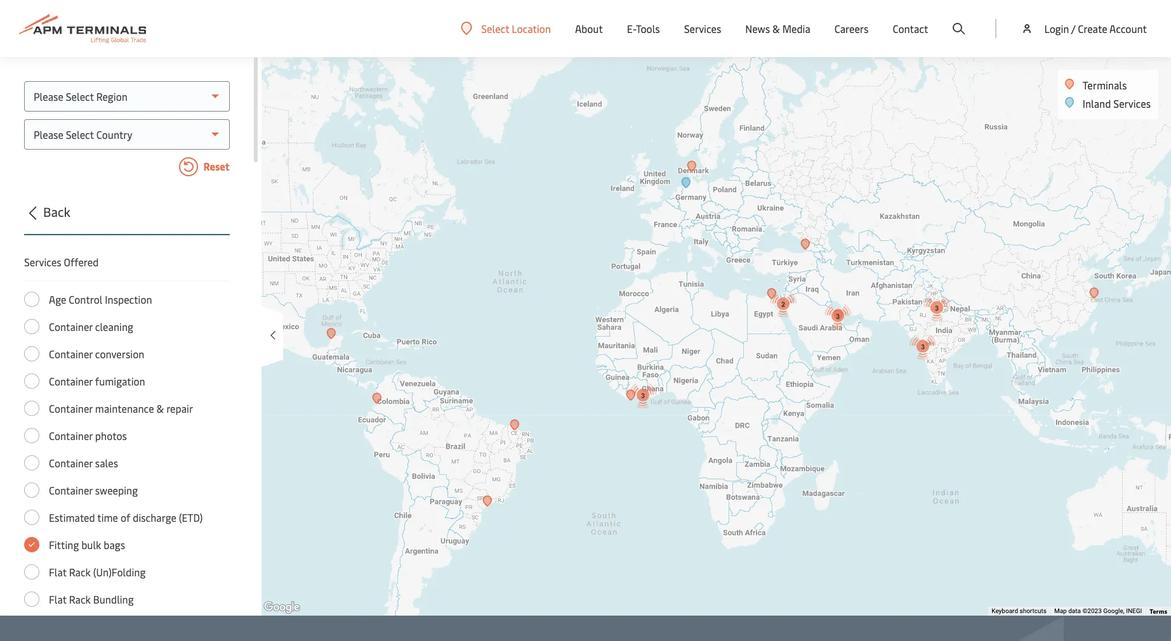 Task type: vqa. For each thing, say whether or not it's contained in the screenshot.
'E-Tools' dropdown button
yes



Task type: locate. For each thing, give the bounding box(es) containing it.
flat right flat rack  (un)folding option
[[49, 566, 67, 579]]

news & media button
[[745, 0, 810, 57]]

careers button
[[835, 0, 869, 57]]

reset
[[201, 159, 230, 173]]

/
[[1071, 22, 1075, 36]]

2
[[781, 301, 785, 308]]

1 horizontal spatial services
[[684, 22, 721, 36]]

Container conversion radio
[[24, 347, 39, 362]]

container for container photos
[[49, 429, 93, 443]]

1 container from the top
[[49, 320, 93, 334]]

4 container from the top
[[49, 402, 93, 416]]

0 vertical spatial flat
[[49, 566, 67, 579]]

rack for (un)folding
[[69, 566, 91, 579]]

rack
[[69, 566, 91, 579], [69, 593, 91, 607]]

Container photos radio
[[24, 428, 39, 444]]

back
[[43, 203, 70, 220]]

services down terminals
[[1113, 96, 1151, 110]]

flat
[[49, 566, 67, 579], [49, 593, 67, 607]]

&
[[772, 22, 780, 36], [156, 402, 164, 416]]

location
[[512, 21, 551, 35]]

rack down flat rack  (un)folding
[[69, 593, 91, 607]]

map region
[[169, 0, 1171, 642]]

3
[[935, 304, 938, 312], [836, 313, 839, 320], [921, 343, 924, 351], [641, 392, 645, 400]]

0 horizontal spatial services
[[24, 255, 61, 269]]

2 flat from the top
[[49, 593, 67, 607]]

fitting bulk bags
[[49, 538, 125, 552]]

keyboard
[[992, 608, 1018, 615]]

container down container photos
[[49, 456, 93, 470]]

news
[[745, 22, 770, 36]]

container for container sweeping
[[49, 484, 93, 498]]

estimated
[[49, 511, 95, 525]]

container for container sales
[[49, 456, 93, 470]]

container up container photos
[[49, 402, 93, 416]]

services offered
[[24, 255, 99, 269]]

photos
[[95, 429, 127, 443]]

container photos
[[49, 429, 127, 443]]

6 container from the top
[[49, 456, 93, 470]]

inegi
[[1126, 608, 1142, 615]]

0 vertical spatial services
[[684, 22, 721, 36]]

container
[[49, 320, 93, 334], [49, 347, 93, 361], [49, 374, 93, 388], [49, 402, 93, 416], [49, 429, 93, 443], [49, 456, 93, 470], [49, 484, 93, 498]]

inland
[[1083, 96, 1111, 110]]

about button
[[575, 0, 603, 57]]

1 vertical spatial services
[[1113, 96, 1151, 110]]

2 vertical spatial services
[[24, 255, 61, 269]]

2 rack from the top
[[69, 593, 91, 607]]

keyboard shortcuts
[[992, 608, 1047, 615]]

container for container cleaning
[[49, 320, 93, 334]]

time
[[97, 511, 118, 525]]

container cleaning
[[49, 320, 133, 334]]

terms
[[1150, 607, 1167, 616]]

about
[[575, 22, 603, 36]]

flat right flat rack bundling option
[[49, 593, 67, 607]]

bags
[[104, 538, 125, 552]]

services left offered
[[24, 255, 61, 269]]

login / create account link
[[1021, 0, 1147, 57]]

bundling
[[93, 593, 134, 607]]

3 container from the top
[[49, 374, 93, 388]]

1 vertical spatial flat
[[49, 593, 67, 607]]

3 inside 2 3
[[935, 304, 938, 312]]

1 horizontal spatial &
[[772, 22, 780, 36]]

shortcuts
[[1020, 608, 1047, 615]]

conversion
[[95, 347, 144, 361]]

news & media
[[745, 22, 810, 36]]

rack down fitting bulk bags
[[69, 566, 91, 579]]

& left 'repair'
[[156, 402, 164, 416]]

0 horizontal spatial &
[[156, 402, 164, 416]]

Container maintenance & repair radio
[[24, 401, 39, 416]]

1 flat from the top
[[49, 566, 67, 579]]

container down age
[[49, 320, 93, 334]]

map
[[1054, 608, 1067, 615]]

select location
[[481, 21, 551, 35]]

contact button
[[893, 0, 928, 57]]

©2023
[[1082, 608, 1102, 615]]

discharge
[[133, 511, 176, 525]]

services right tools
[[684, 22, 721, 36]]

& right news
[[772, 22, 780, 36]]

container conversion
[[49, 347, 144, 361]]

container up container sales
[[49, 429, 93, 443]]

0 vertical spatial rack
[[69, 566, 91, 579]]

1 vertical spatial rack
[[69, 593, 91, 607]]

services
[[684, 22, 721, 36], [1113, 96, 1151, 110], [24, 255, 61, 269]]

7 container from the top
[[49, 484, 93, 498]]

Container sweeping radio
[[24, 483, 39, 498]]

2 container from the top
[[49, 347, 93, 361]]

5 container from the top
[[49, 429, 93, 443]]

contact
[[893, 22, 928, 36]]

e-tools button
[[627, 0, 660, 57]]

services for services
[[684, 22, 721, 36]]

login / create account
[[1044, 22, 1147, 36]]

container down container cleaning
[[49, 347, 93, 361]]

Container fumigation radio
[[24, 374, 39, 389]]

0 vertical spatial &
[[772, 22, 780, 36]]

create
[[1078, 22, 1107, 36]]

container up estimated
[[49, 484, 93, 498]]

1 rack from the top
[[69, 566, 91, 579]]

container down container conversion
[[49, 374, 93, 388]]

maintenance
[[95, 402, 154, 416]]



Task type: describe. For each thing, give the bounding box(es) containing it.
reset button
[[24, 157, 230, 179]]

(etd)
[[179, 511, 203, 525]]

age control inspection
[[49, 293, 152, 307]]

sales
[[95, 456, 118, 470]]

& inside dropdown button
[[772, 22, 780, 36]]

terminals
[[1083, 78, 1127, 92]]

estimated time of discharge (etd)
[[49, 511, 203, 525]]

container sales
[[49, 456, 118, 470]]

container for container fumigation
[[49, 374, 93, 388]]

Flat Rack  (Un)Folding radio
[[24, 565, 39, 580]]

google image
[[261, 600, 303, 616]]

container maintenance & repair
[[49, 402, 193, 416]]

select location button
[[461, 21, 551, 35]]

account
[[1109, 22, 1147, 36]]

bulk
[[81, 538, 101, 552]]

(un)folding
[[93, 566, 146, 579]]

container for container maintenance & repair
[[49, 402, 93, 416]]

container fumigation
[[49, 374, 145, 388]]

keyboard shortcuts button
[[992, 607, 1047, 616]]

flat rack bundling
[[49, 593, 134, 607]]

e-tools
[[627, 22, 660, 36]]

careers
[[835, 22, 869, 36]]

offered
[[64, 255, 99, 269]]

flat for flat rack bundling
[[49, 593, 67, 607]]

rack for bundling
[[69, 593, 91, 607]]

container for container conversion
[[49, 347, 93, 361]]

flat rack  (un)folding
[[49, 566, 146, 579]]

services for services offered
[[24, 255, 61, 269]]

Container sales radio
[[24, 456, 39, 471]]

e-
[[627, 22, 636, 36]]

tools
[[636, 22, 660, 36]]

fitting
[[49, 538, 79, 552]]

services button
[[684, 0, 721, 57]]

flat for flat rack  (un)folding
[[49, 566, 67, 579]]

select
[[481, 21, 509, 35]]

back button
[[20, 202, 230, 235]]

2 3
[[781, 301, 938, 312]]

fumigation
[[95, 374, 145, 388]]

1 vertical spatial &
[[156, 402, 164, 416]]

login
[[1044, 22, 1069, 36]]

Estimated time of discharge (ETD) radio
[[24, 510, 39, 526]]

map data ©2023 google, inegi
[[1054, 608, 1142, 615]]

inspection
[[105, 293, 152, 307]]

Age Control Inspection radio
[[24, 292, 39, 307]]

Fitting bulk bags radio
[[24, 538, 39, 553]]

google,
[[1103, 608, 1125, 615]]

control
[[69, 293, 102, 307]]

cleaning
[[95, 320, 133, 334]]

sweeping
[[95, 484, 138, 498]]

age
[[49, 293, 66, 307]]

media
[[782, 22, 810, 36]]

Container cleaning radio
[[24, 319, 39, 334]]

2 horizontal spatial services
[[1113, 96, 1151, 110]]

terms link
[[1150, 607, 1167, 616]]

data
[[1068, 608, 1081, 615]]

Flat Rack Bundling radio
[[24, 592, 39, 607]]

repair
[[166, 402, 193, 416]]

inland services
[[1083, 96, 1151, 110]]

of
[[121, 511, 130, 525]]

container sweeping
[[49, 484, 138, 498]]



